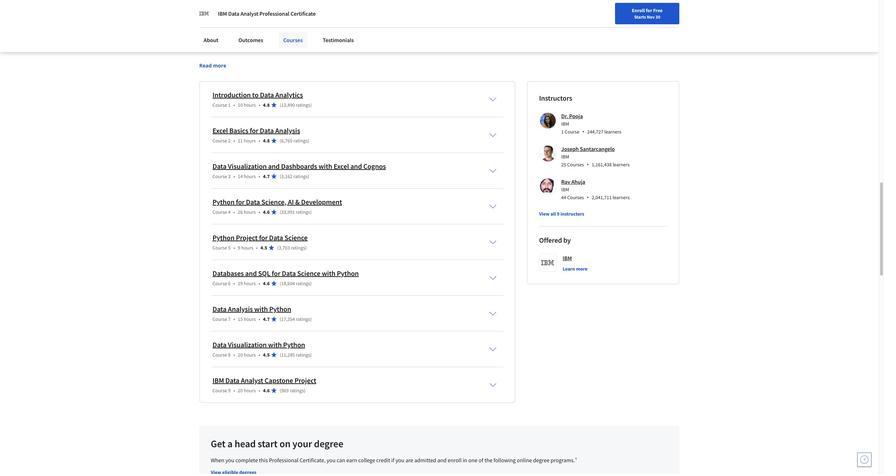 Task type: vqa. For each thing, say whether or not it's contained in the screenshot.


Task type: locate. For each thing, give the bounding box(es) containing it.
data visualization and dashboards with excel and cognos link
[[213, 162, 386, 171]]

courses inside 'joseph santarcangelo ibm 25 courses • 1,161,438 learners'
[[568, 162, 584, 168]]

rav ahuja ibm 44 courses • 2,041,711 learners
[[562, 178, 630, 202]]

1 vertical spatial this
[[259, 457, 268, 464]]

2 horizontal spatial in
[[463, 457, 468, 464]]

1 horizontal spatial project
[[295, 376, 317, 385]]

( down analytics
[[280, 102, 281, 108]]

course for data visualization and dashboards with excel and cognos
[[213, 173, 227, 180]]

1 vertical spatial learners
[[613, 162, 630, 168]]

ratings for data
[[296, 281, 311, 287]]

to up 'course 1 • 10 hours •'
[[252, 90, 259, 99]]

high-
[[262, 35, 275, 42]]

0 vertical spatial 4
[[324, 43, 327, 50]]

1 vertical spatial 4.7
[[263, 316, 270, 323]]

0 vertical spatial courses
[[283, 36, 303, 44]]

) for data visualization and dashboards with excel and cognos
[[308, 173, 310, 180]]

2 4.7 from the top
[[263, 316, 270, 323]]

the
[[253, 35, 261, 42], [485, 457, 493, 464]]

learners right 1,161,438
[[613, 162, 630, 168]]

0 horizontal spatial project
[[236, 233, 258, 242]]

• left 1,161,438
[[587, 161, 589, 169]]

visualization
[[228, 162, 267, 171], [228, 341, 267, 350]]

• down ibm data analyst capstone project link
[[234, 388, 235, 394]]

) right 17,354
[[311, 316, 312, 323]]

0 horizontal spatial of
[[307, 35, 312, 42]]

2 4.6 from the top
[[263, 281, 270, 287]]

2 horizontal spatial degree
[[534, 457, 550, 464]]

1 vertical spatial 4.8
[[263, 138, 270, 144]]

hours for python project for data science
[[242, 245, 254, 251]]

little
[[306, 43, 317, 50]]

18,604
[[281, 281, 295, 287]]

1 vertical spatial visualization
[[228, 341, 267, 350]]

0 vertical spatial degree
[[404, 43, 420, 50]]

4.6 left 18,604
[[263, 281, 270, 287]]

sql inside . in this program, you'll learn in-demand skills like python, excel, and sql to get job-ready in as little as 4 months. no prior experience or degree needed.
[[244, 43, 254, 50]]

science up ( 3,703 ratings ) at the left of the page
[[285, 233, 308, 242]]

( 3,162 ratings )
[[280, 173, 310, 180]]

ratings for ai
[[296, 209, 311, 216]]

python project for data science
[[213, 233, 308, 242]]

college
[[359, 457, 376, 464]]

1 vertical spatial excel
[[334, 162, 349, 171]]

read more button
[[199, 62, 226, 69]]

) for excel basics for data analysis
[[308, 138, 310, 144]]

None search field
[[102, 4, 274, 19]]

learners inside 'joseph santarcangelo ibm 25 courses • 1,161,438 learners'
[[613, 162, 630, 168]]

1 vertical spatial the
[[485, 457, 493, 464]]

4.6 down science,
[[263, 209, 270, 216]]

science
[[285, 233, 308, 242], [297, 269, 321, 278]]

ai
[[288, 198, 294, 207]]

3,162
[[281, 173, 293, 180]]

courses inside the rav ahuja ibm 44 courses • 2,041,711 learners
[[568, 194, 584, 201]]

get
[[211, 438, 226, 451]]

this
[[357, 35, 366, 42], [259, 457, 268, 464]]

ibm down rav
[[562, 187, 570, 193]]

&
[[295, 198, 300, 207]]

• right 7
[[234, 316, 235, 323]]

6,765
[[281, 138, 293, 144]]

get a head start on your degree
[[211, 438, 344, 451]]

4.8 for data
[[263, 102, 270, 108]]

course for python project for data science
[[213, 245, 227, 251]]

in inside . in this program, you'll learn in-demand skills like python, excel, and sql to get job-ready in as little as 4 months. no prior experience or degree needed.
[[294, 43, 298, 50]]

• down the introduction to data analytics link at the left top of page
[[259, 102, 260, 108]]

course for data analysis with python
[[213, 316, 227, 323]]

hours right 26
[[244, 209, 256, 216]]

) right 969
[[304, 388, 306, 394]]

0 vertical spatial 4.7
[[263, 173, 270, 180]]

4.6 for science,
[[263, 209, 270, 216]]

excel left basics
[[213, 126, 228, 135]]

if
[[392, 457, 395, 464]]

ibm up 25
[[562, 154, 570, 160]]

• left 10
[[234, 102, 235, 108]]

and up ( 3,162 ratings )
[[268, 162, 280, 171]]

in left one
[[463, 457, 468, 464]]

this right in on the left of the page
[[357, 35, 366, 42]]

learn more
[[563, 266, 588, 272]]

4.5 down python project for data science link
[[261, 245, 267, 251]]

1,161,438
[[592, 162, 612, 168]]

prepare
[[199, 35, 218, 42]]

1 horizontal spatial excel
[[334, 162, 349, 171]]

read more
[[199, 62, 226, 69]]

2 visualization from the top
[[228, 341, 267, 350]]

1 vertical spatial degree
[[314, 438, 344, 451]]

months.
[[328, 43, 348, 50]]

1 horizontal spatial analysis
[[275, 126, 300, 135]]

4 left 26
[[228, 209, 231, 216]]

1 vertical spatial 4.6
[[263, 281, 270, 287]]

ratings right 6,765
[[294, 138, 308, 144]]

ibm data analyst capstone project link
[[213, 376, 317, 385]]

3 4.6 from the top
[[263, 388, 270, 394]]

1 horizontal spatial more
[[577, 266, 588, 272]]

• left 2,041,711
[[587, 194, 589, 202]]

a right get
[[228, 438, 233, 451]]

1 vertical spatial courses
[[568, 162, 584, 168]]

4 down data
[[324, 43, 327, 50]]

• down ibm data analyst capstone project
[[259, 388, 260, 394]]

) for python for data science, ai & development
[[311, 209, 312, 216]]

view all 9 instructors button
[[540, 211, 585, 218]]

databases and sql for data science with python
[[213, 269, 359, 278]]

( 6,765 ratings )
[[280, 138, 310, 144]]

to
[[255, 43, 260, 50], [252, 90, 259, 99]]

0 horizontal spatial this
[[259, 457, 268, 464]]

10
[[238, 102, 243, 108]]

courses for joseph
[[568, 162, 584, 168]]

0 vertical spatial visualization
[[228, 162, 267, 171]]

hours for python for data science, ai & development
[[244, 209, 256, 216]]

4.5
[[261, 245, 267, 251], [263, 352, 270, 359]]

hours for databases and sql for data science with python
[[244, 281, 256, 287]]

1 vertical spatial analyst
[[241, 376, 263, 385]]

more inside button
[[577, 266, 588, 272]]

( down excel basics for data analysis
[[280, 138, 281, 144]]

more for read more
[[213, 62, 226, 69]]

as
[[299, 43, 305, 50], [318, 43, 323, 50]]

1 vertical spatial 1
[[562, 129, 564, 135]]

1 inside dr. pooja ibm 1 course • 244,727 learners
[[562, 129, 564, 135]]

• left 244,727
[[583, 128, 585, 136]]

0 vertical spatial analyst
[[241, 10, 259, 17]]

0 vertical spatial more
[[213, 62, 226, 69]]

prior
[[357, 43, 369, 50]]

0 vertical spatial sql
[[244, 43, 254, 50]]

0 horizontal spatial in
[[247, 35, 252, 42]]

( down capstone on the bottom
[[280, 388, 281, 394]]

2,041,711
[[592, 194, 612, 201]]

get
[[261, 43, 269, 50]]

analysis up 6,765
[[275, 126, 300, 135]]

1 horizontal spatial 4
[[324, 43, 327, 50]]

0 vertical spatial 4.6
[[263, 209, 270, 216]]

hours for introduction to data analytics
[[244, 102, 256, 108]]

2 20 from the top
[[238, 388, 243, 394]]

excel
[[213, 126, 228, 135], [334, 162, 349, 171]]

0 vertical spatial this
[[357, 35, 366, 42]]

ratings down &
[[296, 209, 311, 216]]

11
[[238, 138, 243, 144]]

learners inside dr. pooja ibm 1 course • 244,727 learners
[[605, 129, 622, 135]]

hours down data visualization with python
[[244, 352, 256, 359]]

or
[[397, 43, 402, 50]]

4.7 down data analysis with python
[[263, 316, 270, 323]]

more inside 'button'
[[213, 62, 226, 69]]

1 vertical spatial analysis
[[228, 305, 253, 314]]

professional up prepare for a career in the high-growth field of data analytics
[[260, 10, 290, 17]]

a up the excel, on the left of the page
[[227, 35, 230, 42]]

1 vertical spatial 20
[[238, 388, 243, 394]]

you right when
[[226, 457, 235, 464]]

ratings right 3,703
[[291, 245, 306, 251]]

dr. pooja link
[[562, 113, 583, 120]]

courses
[[283, 36, 303, 44], [568, 162, 584, 168], [568, 194, 584, 201]]

ratings right 969
[[290, 388, 304, 394]]

1 vertical spatial sql
[[258, 269, 271, 278]]

( 11,285 ratings )
[[280, 352, 312, 359]]

11,285
[[281, 352, 295, 359]]

about link
[[199, 32, 223, 48]]

courses link
[[279, 32, 307, 48]]

1 horizontal spatial this
[[357, 35, 366, 42]]

( 3,703 ratings )
[[277, 245, 307, 251]]

) down development
[[311, 209, 312, 216]]

rav
[[562, 178, 571, 186]]

data visualization with python link
[[213, 341, 305, 350]]

ratings for science
[[291, 245, 306, 251]]

testimonials link
[[319, 32, 359, 48]]

1 vertical spatial 4.5
[[263, 352, 270, 359]]

0 horizontal spatial 1
[[228, 102, 231, 108]]

development
[[301, 198, 342, 207]]

26
[[238, 209, 243, 216]]

ratings for project
[[290, 388, 304, 394]]

• right 29
[[259, 281, 260, 287]]

science up ( 18,604 ratings )
[[297, 269, 321, 278]]

course for introduction to data analytics
[[213, 102, 227, 108]]

) for databases and sql for data science with python
[[311, 281, 312, 287]]

hours down ibm data analyst capstone project
[[244, 388, 256, 394]]

4.6 down ibm data analyst capstone project
[[263, 388, 270, 394]]

) for data analysis with python
[[311, 316, 312, 323]]

for inside enroll for free starts nov 30
[[646, 7, 653, 14]]

the left the high-
[[253, 35, 261, 42]]

2 vertical spatial learners
[[613, 194, 630, 201]]

certificate up prepare for a career in the high-growth field of data analytics
[[254, 12, 299, 25]]

2 4.8 from the top
[[263, 138, 270, 144]]

learn
[[405, 35, 417, 42]]

0 horizontal spatial 4
[[228, 209, 231, 216]]

hours right 14
[[244, 173, 256, 180]]

1
[[228, 102, 231, 108], [562, 129, 564, 135]]

can
[[337, 457, 346, 464]]

1 4.6 from the top
[[263, 209, 270, 216]]

9 inside button
[[557, 211, 560, 217]]

degree right online
[[534, 457, 550, 464]]

data up course 4 • 26 hours •
[[246, 198, 260, 207]]

course inside dr. pooja ibm 1 course • 244,727 learners
[[565, 129, 580, 135]]

) right 13,490
[[311, 102, 312, 108]]

more for learn more
[[577, 266, 588, 272]]

4.8
[[263, 102, 270, 108], [263, 138, 270, 144]]

you right if
[[396, 457, 405, 464]]

1 vertical spatial to
[[252, 90, 259, 99]]

1 horizontal spatial degree
[[404, 43, 420, 50]]

( down databases and sql for data science with python link
[[280, 281, 281, 287]]

1 vertical spatial a
[[228, 438, 233, 451]]

hours for excel basics for data analysis
[[244, 138, 256, 144]]

1 horizontal spatial as
[[318, 43, 323, 50]]

and down the "career"
[[234, 43, 243, 50]]

0 vertical spatial a
[[227, 35, 230, 42]]

this right complete
[[259, 457, 268, 464]]

analyst for professional
[[241, 10, 259, 17]]

• down python project for data science
[[256, 245, 258, 251]]

0 vertical spatial excel
[[213, 126, 228, 135]]

data up 3,703
[[269, 233, 283, 242]]

1 horizontal spatial of
[[479, 457, 484, 464]]

visualization for and
[[228, 162, 267, 171]]

1 20 from the top
[[238, 352, 243, 359]]

more right learn
[[577, 266, 588, 272]]

one
[[469, 457, 478, 464]]

course 9 • 20 hours •
[[213, 388, 260, 394]]

of right one
[[479, 457, 484, 464]]

2 vertical spatial 4.6
[[263, 388, 270, 394]]

1 horizontal spatial 1
[[562, 129, 564, 135]]

hours for data analysis with python
[[244, 316, 256, 323]]

in
[[247, 35, 252, 42], [294, 43, 298, 50], [463, 457, 468, 464]]

in right the "career"
[[247, 35, 252, 42]]

• left 26
[[234, 209, 235, 216]]

degree inside . in this program, you'll learn in-demand skills like python, excel, and sql to get job-ready in as little as 4 months. no prior experience or degree needed.
[[404, 43, 420, 50]]

0 vertical spatial 4.5
[[261, 245, 267, 251]]

0 vertical spatial project
[[236, 233, 258, 242]]

read
[[199, 62, 212, 69]]

4.7 left the '3,162'
[[263, 173, 270, 180]]

course for databases and sql for data science with python
[[213, 281, 227, 287]]

hours right 15
[[244, 316, 256, 323]]

1 visualization from the top
[[228, 162, 267, 171]]

1 vertical spatial of
[[479, 457, 484, 464]]

0 horizontal spatial more
[[213, 62, 226, 69]]

sql down the "career"
[[244, 43, 254, 50]]

hours down python project for data science
[[242, 245, 254, 251]]

help center image
[[861, 456, 869, 465]]

0 vertical spatial learners
[[605, 129, 622, 135]]

1 vertical spatial in
[[294, 43, 298, 50]]

analyst for capstone
[[241, 376, 263, 385]]

7
[[228, 316, 231, 323]]

analytics
[[276, 90, 303, 99]]

0 horizontal spatial you
[[226, 457, 235, 464]]

0 horizontal spatial sql
[[244, 43, 254, 50]]

ibm link
[[563, 254, 572, 263]]

learners inside the rav ahuja ibm 44 courses • 2,041,711 learners
[[613, 194, 630, 201]]

0 vertical spatial 20
[[238, 352, 243, 359]]

0 horizontal spatial as
[[299, 43, 305, 50]]

analyst up course 9 • 20 hours •
[[241, 376, 263, 385]]

field
[[295, 35, 306, 42]]

more right "read"
[[213, 62, 226, 69]]

data up course 7 • 15 hours •
[[213, 305, 227, 314]]

1 horizontal spatial you
[[327, 457, 336, 464]]

1 horizontal spatial in
[[294, 43, 298, 50]]

( for project
[[280, 388, 281, 394]]

1 you from the left
[[226, 457, 235, 464]]

earn
[[347, 457, 357, 464]]

python
[[213, 198, 235, 207], [213, 233, 235, 242], [337, 269, 359, 278], [269, 305, 291, 314], [283, 341, 305, 350]]

•
[[234, 102, 235, 108], [259, 102, 260, 108], [583, 128, 585, 136], [234, 138, 235, 144], [259, 138, 260, 144], [587, 161, 589, 169], [234, 173, 235, 180], [259, 173, 260, 180], [587, 194, 589, 202], [234, 209, 235, 216], [259, 209, 260, 216], [234, 245, 235, 251], [256, 245, 258, 251], [234, 281, 235, 287], [259, 281, 260, 287], [234, 316, 235, 323], [259, 316, 260, 323], [234, 352, 235, 359], [259, 352, 260, 359], [234, 388, 235, 394], [259, 388, 260, 394]]

( down data visualization with python "link"
[[280, 352, 281, 359]]

ibm
[[218, 10, 227, 17], [562, 121, 570, 127], [562, 154, 570, 160], [562, 187, 570, 193], [563, 255, 572, 262], [213, 376, 224, 385]]

) down the "data visualization and dashboards with excel and cognos" 'link'
[[308, 173, 310, 180]]

in
[[351, 35, 356, 42]]

2 vertical spatial courses
[[568, 194, 584, 201]]

• inside the rav ahuja ibm 44 courses • 2,041,711 learners
[[587, 194, 589, 202]]

rav ahuja link
[[562, 178, 586, 186]]

2 horizontal spatial you
[[396, 457, 405, 464]]

joseph
[[562, 145, 579, 153]]

• right 3
[[234, 173, 235, 180]]

20 down ibm data analyst capstone project link
[[238, 388, 243, 394]]

course for ibm data analyst capstone project
[[213, 388, 227, 394]]

ibm down dr.
[[562, 121, 570, 127]]

python for data science, ai & development link
[[213, 198, 342, 207]]

in down field
[[294, 43, 298, 50]]

• right 5
[[234, 245, 235, 251]]

4.7 for with
[[263, 316, 270, 323]]

0 vertical spatial 4.8
[[263, 102, 270, 108]]

1 4.7 from the top
[[263, 173, 270, 180]]

4 inside . in this program, you'll learn in-demand skills like python, excel, and sql to get job-ready in as little as 4 months. no prior experience or degree needed.
[[324, 43, 327, 50]]

program,
[[367, 35, 389, 42]]

ratings right 18,604
[[296, 281, 311, 287]]

admitted
[[415, 457, 437, 464]]

1 as from the left
[[299, 43, 305, 50]]

degree up can
[[314, 438, 344, 451]]

0 vertical spatial 1
[[228, 102, 231, 108]]

career
[[231, 35, 246, 42]]

) right "11,285"
[[311, 352, 312, 359]]

course for python for data science, ai & development
[[213, 209, 227, 216]]

hours right 11
[[244, 138, 256, 144]]

( 18,604 ratings )
[[280, 281, 312, 287]]

analysis
[[275, 126, 300, 135], [228, 305, 253, 314]]

4.5 down data visualization with python
[[263, 352, 270, 359]]

0 horizontal spatial degree
[[314, 438, 344, 451]]

1 4.8 from the top
[[263, 102, 270, 108]]

0 horizontal spatial the
[[253, 35, 261, 42]]

of up little
[[307, 35, 312, 42]]

20 right 8
[[238, 352, 243, 359]]

( 13,490 ratings )
[[280, 102, 312, 108]]

1 vertical spatial more
[[577, 266, 588, 272]]

0 vertical spatial to
[[255, 43, 260, 50]]

4.5 for with
[[263, 352, 270, 359]]

4.7 for and
[[263, 173, 270, 180]]

ratings
[[296, 102, 311, 108], [294, 138, 308, 144], [294, 173, 308, 180], [296, 209, 311, 216], [291, 245, 306, 251], [296, 281, 311, 287], [296, 316, 311, 323], [296, 352, 311, 359], [290, 388, 304, 394]]

20 for data
[[238, 388, 243, 394]]

analysis up 15
[[228, 305, 253, 314]]



Task type: describe. For each thing, give the bounding box(es) containing it.
ibm right ibm image
[[218, 10, 227, 17]]

visualization for with
[[228, 341, 267, 350]]

joseph santarcangelo ibm 25 courses • 1,161,438 learners
[[562, 145, 630, 169]]

0 horizontal spatial excel
[[213, 126, 228, 135]]

0 vertical spatial in
[[247, 35, 252, 42]]

instructors
[[540, 94, 573, 103]]

learn
[[563, 266, 576, 272]]

0 horizontal spatial analysis
[[228, 305, 253, 314]]

demand
[[424, 35, 444, 42]]

no
[[349, 43, 356, 50]]

• right 8
[[234, 352, 235, 359]]

15
[[238, 316, 243, 323]]

and up course 6 • 29 hours •
[[245, 269, 257, 278]]

series
[[343, 12, 368, 25]]

programs.¹
[[551, 457, 578, 464]]

course 6 • 29 hours •
[[213, 281, 260, 287]]

ratings for with
[[294, 173, 308, 180]]

3 you from the left
[[396, 457, 405, 464]]

testimonials
[[323, 36, 354, 44]]

4.8 for for
[[263, 138, 270, 144]]

offered
[[540, 236, 563, 245]]

1 horizontal spatial the
[[485, 457, 493, 464]]

data up the "career"
[[228, 10, 240, 17]]

1 vertical spatial project
[[295, 376, 317, 385]]

experience
[[370, 43, 396, 50]]

data analysis with python link
[[213, 305, 291, 314]]

in-
[[418, 35, 424, 42]]

enroll
[[632, 7, 645, 14]]

0 vertical spatial of
[[307, 35, 312, 42]]

rav ahuja image
[[541, 179, 556, 194]]

data visualization with python
[[213, 341, 305, 350]]

0 vertical spatial science
[[285, 233, 308, 242]]

ibm up course 9 • 20 hours •
[[213, 376, 224, 385]]

joseph santarcangelo image
[[541, 146, 556, 162]]

course 1 • 10 hours •
[[213, 102, 260, 108]]

this inside . in this program, you'll learn in-demand skills like python, excel, and sql to get job-ready in as little as 4 months. no prior experience or degree needed.
[[357, 35, 366, 42]]

13,490
[[281, 102, 295, 108]]

• inside dr. pooja ibm 1 course • 244,727 learners
[[583, 128, 585, 136]]

ratings for analysis
[[294, 138, 308, 144]]

free
[[654, 7, 663, 14]]

2 vertical spatial degree
[[534, 457, 550, 464]]

dr.
[[562, 113, 569, 120]]

python,
[[199, 43, 218, 50]]

ratings right 13,490
[[296, 102, 311, 108]]

) for data visualization with python
[[311, 352, 312, 359]]

ibm inside 'joseph santarcangelo ibm 25 courses • 1,161,438 learners'
[[562, 154, 570, 160]]

course 4 • 26 hours •
[[213, 209, 260, 216]]

2 as from the left
[[318, 43, 323, 50]]

introduction
[[213, 90, 251, 99]]

introduction to data analytics link
[[213, 90, 303, 99]]

3
[[228, 173, 231, 180]]

ibm inside the rav ahuja ibm 44 courses • 2,041,711 learners
[[562, 187, 570, 193]]

• down data visualization with python "link"
[[259, 352, 260, 359]]

basics
[[229, 126, 249, 135]]

your
[[293, 438, 312, 451]]

• right the 2
[[234, 138, 235, 144]]

professional down 'on'
[[269, 457, 299, 464]]

credit
[[377, 457, 391, 464]]

ibm image
[[199, 9, 210, 19]]

) for introduction to data analytics
[[311, 102, 312, 108]]

and left enroll
[[438, 457, 447, 464]]

-
[[301, 12, 304, 25]]

course 5 • 9 hours •
[[213, 245, 258, 251]]

to inside . in this program, you'll learn in-demand skills like python, excel, and sql to get job-ready in as little as 4 months. no prior experience or degree needed.
[[255, 43, 260, 50]]

learners for ahuja
[[613, 194, 630, 201]]

about
[[204, 36, 219, 44]]

( for ai
[[280, 209, 281, 216]]

when you complete this professional certificate, you can earn college credit if you are admitted and enroll in one of the following online degree programs.¹
[[211, 457, 578, 464]]

1 vertical spatial 4
[[228, 209, 231, 216]]

969
[[281, 388, 289, 394]]

databases and sql for data science with python link
[[213, 269, 359, 278]]

learners for santarcangelo
[[613, 162, 630, 168]]

25
[[562, 162, 567, 168]]

• right 14
[[259, 173, 260, 180]]

( for data
[[280, 281, 281, 287]]

hours for data visualization with python
[[244, 352, 256, 359]]

0 vertical spatial the
[[253, 35, 261, 42]]

courses for rav
[[568, 194, 584, 201]]

course for data visualization with python
[[213, 352, 227, 359]]

( down data analysis with python
[[280, 316, 281, 323]]

science,
[[262, 198, 287, 207]]

244,727
[[588, 129, 604, 135]]

( for science
[[277, 245, 279, 251]]

course 7 • 15 hours •
[[213, 316, 260, 323]]

excel,
[[219, 43, 233, 50]]

data right basics
[[260, 126, 274, 135]]

ready
[[279, 43, 293, 50]]

• right 6
[[234, 281, 235, 287]]

1 horizontal spatial sql
[[258, 269, 271, 278]]

4.5 for for
[[261, 245, 267, 251]]

databases
[[213, 269, 244, 278]]

( 33,991 ratings )
[[280, 209, 312, 216]]

when
[[211, 457, 225, 464]]

python project for data science link
[[213, 233, 308, 242]]

learners for pooja
[[605, 129, 622, 135]]

professional up the "career"
[[199, 12, 252, 25]]

complete
[[236, 457, 258, 464]]

2 you from the left
[[327, 457, 336, 464]]

head
[[235, 438, 256, 451]]

following
[[494, 457, 516, 464]]

ratings right "11,285"
[[296, 352, 311, 359]]

prepare for a career in the high-growth field of data analytics
[[199, 35, 349, 42]]

2 vertical spatial in
[[463, 457, 468, 464]]

view
[[540, 211, 550, 217]]

) for python project for data science
[[306, 245, 307, 251]]

data left analytics
[[260, 90, 274, 99]]

and left cognos
[[351, 162, 362, 171]]

you'll
[[390, 35, 403, 42]]

hours for ibm data analyst capstone project
[[244, 388, 256, 394]]

capstone
[[265, 376, 293, 385]]

8
[[228, 352, 231, 359]]

• inside 'joseph santarcangelo ibm 25 courses • 1,161,438 learners'
[[587, 161, 589, 169]]

data up 18,604
[[282, 269, 296, 278]]

professional certificate - 9 course series
[[199, 12, 368, 25]]

enroll
[[448, 457, 462, 464]]

0 vertical spatial analysis
[[275, 126, 300, 135]]

( for with
[[280, 173, 281, 180]]

starts
[[635, 14, 647, 20]]

ahuja
[[572, 178, 586, 186]]

data up course 9 • 20 hours •
[[226, 376, 240, 385]]

ibm up learn
[[563, 255, 572, 262]]

• down data analysis with python link
[[259, 316, 260, 323]]

offered by
[[540, 236, 571, 245]]

20 for visualization
[[238, 352, 243, 359]]

course 8 • 20 hours •
[[213, 352, 260, 359]]

data up course 8 • 20 hours •
[[213, 341, 227, 350]]

) for ibm data analyst capstone project
[[304, 388, 306, 394]]

on
[[280, 438, 291, 451]]

2
[[228, 138, 231, 144]]

certificate up field
[[291, 10, 316, 17]]

start
[[258, 438, 278, 451]]

ibm inside dr. pooja ibm 1 course • 244,727 learners
[[562, 121, 570, 127]]

job-
[[270, 43, 279, 50]]

4.6 for capstone
[[263, 388, 270, 394]]

data up course 3 • 14 hours •
[[213, 162, 227, 171]]

1 vertical spatial science
[[297, 269, 321, 278]]

ratings right 17,354
[[296, 316, 311, 323]]

( 969 ratings )
[[280, 388, 306, 394]]

4.6 for for
[[263, 281, 270, 287]]

excel basics for data analysis link
[[213, 126, 300, 135]]

course for excel basics for data analysis
[[213, 138, 227, 144]]

30
[[656, 14, 661, 20]]

• right 26
[[259, 209, 260, 216]]

dr. pooja image
[[541, 113, 556, 129]]

hours for data visualization and dashboards with excel and cognos
[[244, 173, 256, 180]]

joseph santarcangelo link
[[562, 145, 615, 153]]

17,354
[[281, 316, 295, 323]]

and inside . in this program, you'll learn in-demand skills like python, excel, and sql to get job-ready in as little as 4 months. no prior experience or degree needed.
[[234, 43, 243, 50]]

• down excel basics for data analysis link
[[259, 138, 260, 144]]

( for analysis
[[280, 138, 281, 144]]

growth
[[275, 35, 293, 42]]

33,991
[[281, 209, 295, 216]]



